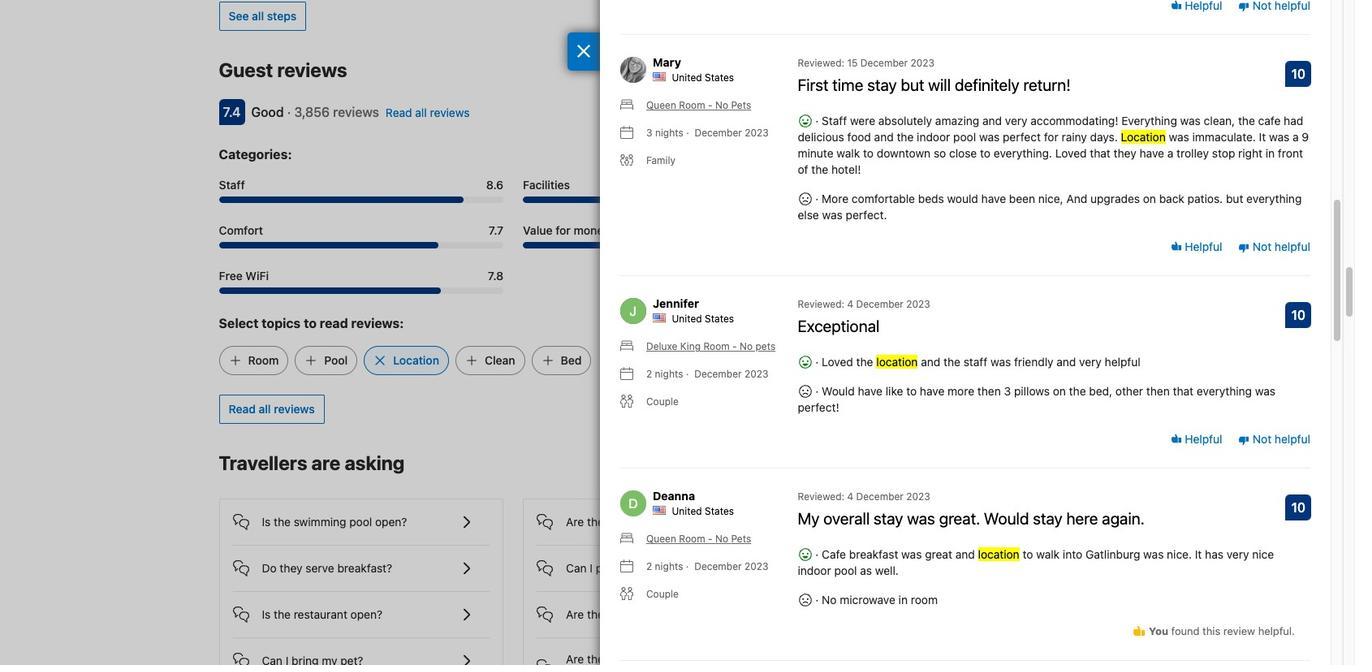 Task type: describe. For each thing, give the bounding box(es) containing it.
0 vertical spatial read all reviews
[[386, 105, 470, 119]]

was inside more comfortable beds would have been nice, and upgrades on back patios. but everything else was perfect.
[[823, 208, 843, 222]]

king
[[681, 341, 701, 353]]

perfect!
[[798, 401, 840, 415]]

1 vertical spatial location
[[979, 548, 1020, 562]]

3,856
[[294, 104, 330, 119]]

asking
[[345, 451, 405, 474]]

15
[[848, 57, 858, 69]]

room up 3 nights · december 2023
[[679, 99, 706, 112]]

helpful for exceptional
[[1275, 432, 1311, 446]]

comfortable
[[852, 192, 916, 206]]

nights for my
[[655, 561, 684, 573]]

room right king
[[704, 341, 730, 353]]

pets for first time stay but will definitely return!
[[731, 99, 752, 112]]

staff for staff
[[219, 178, 245, 191]]

is the restaurant open? button
[[233, 592, 490, 624]]

there for are there rooms with a balcony?
[[587, 607, 615, 621]]

reviewed: for my overall stay was great. would stay here again.
[[798, 491, 845, 503]]

1 vertical spatial helpful
[[1105, 355, 1141, 369]]

2 scored 10 element from the top
[[1286, 302, 1312, 328]]

room down topics
[[248, 353, 279, 367]]

cafe breakfast was great and location
[[822, 548, 1020, 562]]

everything inside the would have like to have more then 3 pillows on the bed, other then that everything was perfect!
[[1197, 385, 1253, 398]]

as
[[861, 564, 873, 578]]

states for first time stay but will definitely return!
[[705, 72, 734, 84]]

first time stay but will definitely return!
[[798, 76, 1071, 94]]

cleanliness 7.6 meter
[[828, 196, 1113, 203]]

serve
[[306, 561, 334, 575]]

more
[[948, 385, 975, 398]]

1 then from the left
[[978, 385, 1001, 398]]

minute
[[798, 146, 834, 160]]

clean
[[485, 353, 516, 367]]

everything
[[1122, 114, 1178, 128]]

categories:
[[219, 147, 292, 161]]

deluxe king room - no pets link
[[621, 340, 776, 354]]

friendly
[[1015, 355, 1054, 369]]

do
[[262, 561, 277, 575]]

1 horizontal spatial location
[[828, 223, 874, 237]]

upgrades
[[1091, 192, 1141, 206]]

are there rooms with a balcony?
[[566, 607, 735, 621]]

see all steps
[[229, 9, 297, 22]]

trolley
[[1177, 146, 1210, 160]]

food
[[848, 130, 872, 144]]

to down food
[[864, 146, 874, 160]]

2 then from the left
[[1147, 385, 1170, 398]]

the inside was immaculate. it was a 9 minute walk to downtown so close to everything. loved that they have a trolley stop right in front of the hotel!
[[812, 163, 829, 177]]

pets for my overall stay was great. would stay here again.
[[731, 533, 752, 545]]

topics
[[262, 316, 301, 330]]

0 horizontal spatial 3
[[647, 127, 653, 139]]

0 horizontal spatial location
[[877, 355, 918, 369]]

read all reviews inside button
[[229, 402, 315, 416]]

couple for my overall stay was great. would stay here again.
[[647, 588, 679, 601]]

rooms for sea
[[618, 515, 651, 529]]

is the restaurant open?
[[262, 607, 383, 621]]

well.
[[876, 564, 899, 578]]

1 vertical spatial for
[[556, 223, 571, 237]]

a left trolley
[[1168, 146, 1174, 160]]

pool inside to walk into gatlinburg was nice. it has very nice indoor pool as well.
[[835, 564, 857, 578]]

queen room - no pets link for first time stay but will definitely return!
[[621, 99, 752, 113]]

and for location
[[921, 355, 941, 369]]

good · 3,856 reviews
[[251, 104, 379, 119]]

back
[[1160, 192, 1185, 206]]

1 vertical spatial would
[[984, 510, 1030, 528]]

see for see all steps
[[229, 9, 249, 22]]

was inside the would have like to have more then 3 pillows on the bed, other then that everything was perfect!
[[1256, 385, 1276, 398]]

united for my overall stay was great. would stay here again.
[[672, 506, 702, 518]]

they inside was immaculate. it was a 9 minute walk to downtown so close to everything. loved that they have a trolley stop right in front of the hotel!
[[1114, 146, 1137, 160]]

scored 10 element for stay
[[1286, 495, 1312, 521]]

are there rooms with a sea view?
[[566, 515, 739, 529]]

swimming
[[294, 515, 346, 529]]

· up delicious in the top right of the page
[[813, 114, 822, 128]]

days.
[[1091, 130, 1118, 144]]

review categories element
[[219, 144, 292, 164]]

· up the "else"
[[813, 192, 822, 206]]

do they serve breakfast? button
[[233, 546, 490, 578]]

would have like to have more then 3 pillows on the bed, other then that everything was perfect!
[[798, 385, 1276, 415]]

perfect.
[[846, 208, 888, 222]]

not for exceptional
[[1253, 432, 1272, 446]]

reviews:
[[351, 316, 404, 330]]

room down "sea"
[[679, 533, 706, 545]]

breakfast
[[850, 548, 899, 562]]

had
[[1284, 114, 1304, 128]]

perfect
[[1003, 130, 1041, 144]]

open? inside is the restaurant open? button
[[351, 607, 383, 621]]

0 horizontal spatial but
[[901, 76, 925, 94]]

4 for exceptional
[[848, 298, 854, 311]]

helpful button for exceptional
[[1171, 431, 1223, 447]]

helpful for exceptional
[[1182, 432, 1223, 446]]

value for money
[[523, 223, 610, 237]]

helpful for first time stay but will definitely return!
[[1275, 239, 1311, 253]]

rated good element
[[251, 104, 284, 119]]

on for first time stay but will definitely return!
[[1144, 192, 1157, 206]]

· down king
[[686, 368, 689, 380]]

are there rooms with a balcony? button
[[537, 592, 794, 624]]

all for see all steps button
[[252, 9, 264, 22]]

no left microwave
[[822, 593, 837, 607]]

reviewed: 15 december 2023
[[798, 57, 935, 69]]

great
[[925, 548, 953, 562]]

my overall stay was great. would stay here again.
[[798, 510, 1145, 528]]

hotel!
[[832, 163, 861, 177]]

select
[[219, 316, 259, 330]]

1 horizontal spatial very
[[1080, 355, 1102, 369]]

my
[[798, 510, 820, 528]]

reviewed: 4 december 2023 for exceptional
[[798, 298, 931, 311]]

0 horizontal spatial loved
[[822, 355, 854, 369]]

3 inside the would have like to have more then 3 pillows on the bed, other then that everything was perfect!
[[1005, 385, 1012, 398]]

restaurant
[[294, 607, 348, 621]]

steps
[[267, 9, 297, 22]]

rooms for balcony?
[[618, 607, 651, 621]]

value for money 7.7 meter
[[523, 242, 808, 248]]

is the swimming pool open? button
[[233, 499, 490, 532]]

and right food
[[875, 130, 894, 144]]

breakfast?
[[338, 561, 392, 575]]

close
[[950, 146, 978, 160]]

to left read
[[304, 316, 317, 330]]

nights for first
[[655, 127, 684, 139]]

· left microwave
[[816, 593, 819, 607]]

bed,
[[1090, 385, 1113, 398]]

here
[[1067, 510, 1099, 528]]

select topics to read reviews:
[[219, 316, 404, 330]]

is the swimming pool open?
[[262, 515, 407, 529]]

so
[[934, 146, 947, 160]]

was immaculate. it was a 9 minute walk to downtown so close to everything. loved that they have a trolley stop right in front of the hotel!
[[798, 130, 1310, 177]]

accommodating!
[[1031, 114, 1119, 128]]

stay for but
[[868, 76, 897, 94]]

for inside the staff were absolutely amazing and very accommodating! everything was clean, the cafe had delicious food and the indoor pool was perfect for rainy days.
[[1045, 130, 1059, 144]]

stop
[[1213, 146, 1236, 160]]

value
[[523, 223, 553, 237]]

2 10 from the top
[[1292, 308, 1306, 323]]

· down "sea"
[[686, 561, 689, 573]]

7.4
[[223, 104, 241, 119]]

4 for my overall stay was great. would stay here again.
[[848, 491, 854, 503]]

definitely
[[955, 76, 1020, 94]]

front
[[1279, 146, 1304, 160]]

not helpful for exceptional
[[1250, 432, 1311, 446]]

is for is the swimming pool open?
[[262, 515, 271, 529]]

that inside the would have like to have more then 3 pillows on the bed, other then that everything was perfect!
[[1173, 385, 1194, 398]]

queen for first time stay but will definitely return!
[[647, 99, 677, 112]]

comfort
[[219, 223, 263, 237]]

the down absolutely
[[897, 130, 914, 144]]

it inside was immaculate. it was a 9 minute walk to downtown so close to everything. loved that they have a trolley stop right in front of the hotel!
[[1260, 130, 1267, 144]]

the down exceptional
[[857, 355, 874, 369]]

other
[[1116, 385, 1144, 398]]

free wifi 7.8 meter
[[219, 287, 504, 294]]

are
[[312, 451, 341, 474]]

indoor inside the staff were absolutely amazing and very accommodating! everything was clean, the cafe had delicious food and the indoor pool was perfect for rainy days.
[[917, 130, 951, 144]]

1 horizontal spatial read
[[386, 105, 412, 119]]

pillows
[[1015, 385, 1050, 398]]

money
[[574, 223, 610, 237]]

- for my overall stay was great. would stay here again.
[[708, 533, 713, 545]]

2 nights · december 2023 for my overall stay was great. would stay here again.
[[647, 561, 769, 573]]

have inside was immaculate. it was a 9 minute walk to downtown so close to everything. loved that they have a trolley stop right in front of the hotel!
[[1140, 146, 1165, 160]]

guest reviews
[[219, 58, 347, 81]]

great.
[[940, 510, 981, 528]]

nice,
[[1039, 192, 1064, 206]]

would inside the would have like to have more then 3 pillows on the bed, other then that everything was perfect!
[[822, 385, 855, 398]]

with for sea
[[654, 515, 676, 529]]

sea
[[688, 515, 706, 529]]

still
[[921, 569, 950, 588]]

of
[[798, 163, 809, 177]]

and for amazing
[[983, 114, 1002, 128]]

0 vertical spatial location
[[1122, 130, 1166, 144]]

10 for return!
[[1292, 67, 1306, 81]]

are for are there rooms with a sea view?
[[566, 515, 584, 529]]

family
[[647, 155, 676, 167]]

nice.
[[1168, 548, 1193, 562]]

the left staff at the right bottom of the page
[[944, 355, 961, 369]]

was inside to walk into gatlinburg was nice. it has very nice indoor pool as well.
[[1144, 548, 1164, 562]]

stay for was
[[874, 510, 904, 528]]

10 for stay
[[1292, 501, 1306, 515]]

mary
[[653, 55, 682, 69]]

you
[[1150, 625, 1169, 638]]

return!
[[1024, 76, 1071, 94]]

2 for exceptional
[[647, 368, 653, 380]]

are for are there rooms with a balcony?
[[566, 607, 584, 621]]



Task type: locate. For each thing, give the bounding box(es) containing it.
0 vertical spatial 2 nights · december 2023
[[647, 368, 769, 380]]

are down "can"
[[566, 607, 584, 621]]

2 2 nights · december 2023 from the top
[[647, 561, 769, 573]]

1 helpful button from the top
[[1171, 239, 1223, 255]]

1 nights from the top
[[655, 127, 684, 139]]

have inside more comfortable beds would have been nice, and upgrades on back patios. but everything else was perfect.
[[982, 192, 1007, 206]]

have
[[1140, 146, 1165, 160], [982, 192, 1007, 206], [858, 385, 883, 398], [920, 385, 945, 398]]

queen room - no pets up 3 nights · december 2023
[[647, 99, 752, 112]]

but right patios.
[[1227, 192, 1244, 206]]

0 vertical spatial united states
[[672, 72, 734, 84]]

0 vertical spatial united
[[672, 72, 702, 84]]

deanna
[[653, 489, 695, 503]]

reviews inside read all reviews button
[[274, 402, 315, 416]]

and
[[983, 114, 1002, 128], [875, 130, 894, 144], [921, 355, 941, 369], [1057, 355, 1077, 369], [956, 548, 975, 562]]

1 10 from the top
[[1292, 67, 1306, 81]]

and right friendly
[[1057, 355, 1077, 369]]

1 horizontal spatial pool
[[835, 564, 857, 578]]

balcony?
[[688, 607, 735, 621]]

first
[[798, 76, 829, 94]]

pool inside the staff were absolutely amazing and very accommodating! everything was clean, the cafe had delicious food and the indoor pool was perfect for rainy days.
[[954, 130, 977, 144]]

a inside button
[[679, 607, 685, 621]]

in left room
[[899, 593, 908, 607]]

2 queen room - no pets from the top
[[647, 533, 752, 545]]

0 vertical spatial would
[[822, 385, 855, 398]]

queen room - no pets link for my overall stay was great. would stay here again.
[[621, 532, 752, 547]]

1 vertical spatial rooms
[[618, 607, 651, 621]]

2 for my overall stay was great. would stay here again.
[[647, 561, 653, 573]]

2 queen from the top
[[647, 533, 677, 545]]

2 nights · december 2023 for exceptional
[[647, 368, 769, 380]]

deluxe king room - no pets
[[647, 341, 776, 353]]

1 vertical spatial nights
[[655, 368, 684, 380]]

read all reviews button
[[219, 394, 325, 424]]

2 vertical spatial helpful
[[1275, 432, 1311, 446]]

2 vertical spatial scored 10 element
[[1286, 495, 1312, 521]]

1 queen from the top
[[647, 99, 677, 112]]

united states for my overall stay was great. would stay here again.
[[672, 506, 734, 518]]

nights
[[655, 127, 684, 139], [655, 368, 684, 380], [655, 561, 684, 573]]

2 helpful button from the top
[[1171, 431, 1223, 447]]

microwave
[[840, 593, 896, 607]]

1 vertical spatial very
[[1080, 355, 1102, 369]]

2 united states from the top
[[672, 313, 734, 325]]

pool inside is the swimming pool open? button
[[350, 515, 372, 529]]

2 helpful from the top
[[1182, 432, 1223, 446]]

nice
[[1253, 548, 1275, 562]]

a for was immaculate. it was a 9 minute walk to downtown so close to everything. loved that they have a trolley stop right in front of the hotel!
[[1293, 130, 1299, 144]]

4 up exceptional
[[848, 298, 854, 311]]

indoor inside to walk into gatlinburg was nice. it has very nice indoor pool as well.
[[798, 564, 832, 578]]

0 vertical spatial 4
[[848, 298, 854, 311]]

0 vertical spatial helpful button
[[1171, 239, 1223, 255]]

walk inside to walk into gatlinburg was nice. it has very nice indoor pool as well.
[[1037, 548, 1060, 562]]

have down 'everything'
[[1140, 146, 1165, 160]]

walk left into
[[1037, 548, 1060, 562]]

a left balcony?
[[679, 607, 685, 621]]

very right has in the bottom right of the page
[[1227, 548, 1250, 562]]

there inside button
[[587, 607, 615, 621]]

1 helpful from the top
[[1182, 239, 1223, 253]]

reviewed: for exceptional
[[798, 298, 845, 311]]

the left cafe on the top right of page
[[1239, 114, 1256, 128]]

united states for first time stay but will definitely return!
[[672, 72, 734, 84]]

0 vertical spatial is
[[262, 515, 271, 529]]

0 vertical spatial states
[[705, 72, 734, 84]]

2 rooms from the top
[[618, 607, 651, 621]]

1 united states from the top
[[672, 72, 734, 84]]

1 vertical spatial united states
[[672, 313, 734, 325]]

1 vertical spatial reviewed:
[[798, 298, 845, 311]]

0 horizontal spatial read all reviews
[[229, 402, 315, 416]]

and
[[1067, 192, 1088, 206]]

1 vertical spatial they
[[280, 561, 303, 575]]

the left swimming
[[274, 515, 291, 529]]

1 vertical spatial helpful
[[1182, 432, 1223, 446]]

- left pets at the bottom right
[[733, 341, 737, 353]]

location up like on the bottom right of page
[[877, 355, 918, 369]]

to inside the would have like to have more then 3 pillows on the bed, other then that everything was perfect!
[[907, 385, 917, 398]]

are up "can"
[[566, 515, 584, 529]]

0 horizontal spatial indoor
[[798, 564, 832, 578]]

0 horizontal spatial staff
[[219, 178, 245, 191]]

have left been
[[982, 192, 1007, 206]]

there for are there rooms with a sea view?
[[587, 515, 615, 529]]

0 vertical spatial staff
[[822, 114, 847, 128]]

1 vertical spatial queen
[[647, 533, 677, 545]]

1 vertical spatial helpful button
[[1171, 431, 1223, 447]]

to inside to walk into gatlinburg was nice. it has very nice indoor pool as well.
[[1023, 548, 1034, 562]]

beds
[[919, 192, 945, 206]]

7.8
[[488, 269, 504, 282]]

1 vertical spatial see
[[1023, 457, 1043, 471]]

0 horizontal spatial they
[[280, 561, 303, 575]]

everything
[[1247, 192, 1303, 206], [1197, 385, 1253, 398]]

0 horizontal spatial location
[[393, 353, 439, 367]]

united states for exceptional
[[672, 313, 734, 325]]

1 vertical spatial 4
[[848, 491, 854, 503]]

they
[[1114, 146, 1137, 160], [280, 561, 303, 575]]

united states down "deanna"
[[672, 506, 734, 518]]

2023
[[911, 57, 935, 69], [745, 127, 769, 139], [907, 298, 931, 311], [745, 368, 769, 380], [907, 491, 931, 503], [745, 561, 769, 573]]

2 vertical spatial reviewed:
[[798, 491, 845, 503]]

all
[[252, 9, 264, 22], [415, 105, 427, 119], [259, 402, 271, 416]]

helpful.
[[1259, 625, 1296, 638]]

loved down rainy at right
[[1056, 146, 1087, 160]]

see
[[229, 9, 249, 22], [1023, 457, 1043, 471]]

helpful
[[1275, 239, 1311, 253], [1105, 355, 1141, 369], [1275, 432, 1311, 446]]

2 are from the top
[[566, 607, 584, 621]]

1 vertical spatial 2 nights · december 2023
[[647, 561, 769, 573]]

- for first time stay but will definitely return!
[[708, 99, 713, 112]]

1 are from the top
[[566, 515, 584, 529]]

helpful for first time stay but will definitely return!
[[1182, 239, 1223, 253]]

1 there from the top
[[587, 515, 615, 529]]

1 pets from the top
[[731, 99, 752, 112]]

0 vertical spatial 10
[[1292, 67, 1306, 81]]

2 nights from the top
[[655, 368, 684, 380]]

scored 7.4 element
[[219, 99, 245, 125]]

a for are there rooms with a sea view?
[[679, 515, 685, 529]]

they inside button
[[280, 561, 303, 575]]

on left back
[[1144, 192, 1157, 206]]

2 right park
[[647, 561, 653, 573]]

0 vertical spatial that
[[1090, 146, 1111, 160]]

united states
[[672, 72, 734, 84], [672, 313, 734, 325], [672, 506, 734, 518]]

1 states from the top
[[705, 72, 734, 84]]

couple down deluxe
[[647, 396, 679, 408]]

comfort 7.7 meter
[[219, 242, 504, 248]]

1 horizontal spatial 3
[[1005, 385, 1012, 398]]

exceptional
[[798, 317, 880, 336]]

everything inside more comfortable beds would have been nice, and upgrades on back patios. but everything else was perfect.
[[1247, 192, 1303, 206]]

3 nights from the top
[[655, 561, 684, 573]]

united for exceptional
[[672, 313, 702, 325]]

queen down mary
[[647, 99, 677, 112]]

with
[[654, 515, 676, 529], [654, 607, 676, 621]]

0 vertical spatial there
[[587, 515, 615, 529]]

0 vertical spatial queen room - no pets
[[647, 99, 752, 112]]

1 horizontal spatial in
[[1266, 146, 1276, 160]]

0 horizontal spatial it
[[1196, 548, 1203, 562]]

the left restaurant
[[274, 607, 291, 621]]

not helpful button for first time stay but will definitely return!
[[1239, 239, 1311, 255]]

reviews inside guest reviews element
[[277, 58, 347, 81]]

location down 'everything'
[[1122, 130, 1166, 144]]

3
[[647, 127, 653, 139], [1005, 385, 1012, 398]]

review
[[1224, 625, 1256, 638]]

very inside the staff were absolutely amazing and very accommodating! everything was clean, the cafe had delicious food and the indoor pool was perfect for rainy days.
[[1006, 114, 1028, 128]]

3 states from the top
[[705, 506, 734, 518]]

united down mary
[[672, 72, 702, 84]]

guest
[[219, 58, 273, 81]]

a for are there rooms with a balcony?
[[679, 607, 685, 621]]

on inside more comfortable beds would have been nice, and upgrades on back patios. but everything else was perfect.
[[1144, 192, 1157, 206]]

do they serve breakfast?
[[262, 561, 392, 575]]

amazing
[[936, 114, 980, 128]]

see inside button
[[1023, 457, 1043, 471]]

1 vertical spatial 2
[[647, 561, 653, 573]]

1 reviewed: from the top
[[798, 57, 845, 69]]

no down view? at bottom
[[716, 533, 729, 545]]

1 reviewed: 4 december 2023 from the top
[[798, 298, 931, 311]]

very up perfect
[[1006, 114, 1028, 128]]

cafe
[[1259, 114, 1281, 128]]

staff for staff were absolutely amazing and very accommodating! everything was clean, the cafe had delicious food and the indoor pool was perfect for rainy days.
[[822, 114, 847, 128]]

rooms inside 'button'
[[618, 515, 651, 529]]

open? up do they serve breakfast? button at the left bottom
[[375, 515, 407, 529]]

staff were absolutely amazing and very accommodating! everything was clean, the cafe had delicious food and the indoor pool was perfect for rainy days.
[[798, 114, 1304, 144]]

loved down exceptional
[[822, 355, 854, 369]]

see all steps button
[[219, 1, 306, 31]]

2 reviewed: 4 december 2023 from the top
[[798, 491, 931, 503]]

2 pets from the top
[[731, 533, 752, 545]]

to walk into gatlinburg was nice. it has very nice indoor pool as well.
[[798, 548, 1275, 578]]

reviewed: 4 december 2023 up exceptional
[[798, 298, 931, 311]]

rooms inside button
[[618, 607, 651, 621]]

are inside 'button'
[[566, 515, 584, 529]]

- down view? at bottom
[[708, 533, 713, 545]]

0 vertical spatial for
[[1045, 130, 1059, 144]]

rooms down there?
[[618, 607, 651, 621]]

0 vertical spatial everything
[[1247, 192, 1303, 206]]

3 united states from the top
[[672, 506, 734, 518]]

overall
[[824, 510, 870, 528]]

0 vertical spatial walk
[[837, 146, 860, 160]]

it inside to walk into gatlinburg was nice. it has very nice indoor pool as well.
[[1196, 548, 1203, 562]]

1 vertical spatial it
[[1196, 548, 1203, 562]]

not helpful button for exceptional
[[1239, 431, 1311, 447]]

queen for my overall stay was great. would stay here again.
[[647, 533, 677, 545]]

1 not helpful button from the top
[[1239, 239, 1311, 255]]

1 with from the top
[[654, 515, 676, 529]]

3 scored 10 element from the top
[[1286, 495, 1312, 521]]

staff
[[964, 355, 988, 369]]

all inside button
[[252, 9, 264, 22]]

2 not from the top
[[1253, 432, 1272, 446]]

good
[[251, 104, 284, 119]]

not for first time stay but will definitely return!
[[1253, 239, 1272, 253]]

queen room - no pets for first
[[647, 99, 752, 112]]

the down minute
[[812, 163, 829, 177]]

have left like on the bottom right of page
[[858, 385, 883, 398]]

1 vertical spatial all
[[415, 105, 427, 119]]

is up do
[[262, 515, 271, 529]]

3 united from the top
[[672, 506, 702, 518]]

there down park
[[587, 607, 615, 621]]

0 vertical spatial couple
[[647, 396, 679, 408]]

2 nights · december 2023 down "sea"
[[647, 561, 769, 573]]

all for read all reviews button
[[259, 402, 271, 416]]

pool up do they serve breakfast? button at the left bottom
[[350, 515, 372, 529]]

pool down 'cafe'
[[835, 564, 857, 578]]

loved
[[1056, 146, 1087, 160], [822, 355, 854, 369]]

1 horizontal spatial indoor
[[917, 130, 951, 144]]

that
[[1090, 146, 1111, 160], [1173, 385, 1194, 398]]

was
[[1181, 114, 1201, 128], [980, 130, 1000, 144], [1169, 130, 1190, 144], [1270, 130, 1290, 144], [823, 208, 843, 222], [991, 355, 1012, 369], [1256, 385, 1276, 398], [908, 510, 936, 528], [902, 548, 922, 562], [1144, 548, 1164, 562]]

-
[[708, 99, 713, 112], [733, 341, 737, 353], [708, 533, 713, 545]]

2 there from the top
[[587, 607, 615, 621]]

1 horizontal spatial it
[[1260, 130, 1267, 144]]

2 nights · december 2023 down deluxe king room - no pets
[[647, 368, 769, 380]]

1 2 nights · december 2023 from the top
[[647, 368, 769, 380]]

0 vertical spatial pool
[[954, 130, 977, 144]]

for right value
[[556, 223, 571, 237]]

united down "deanna"
[[672, 506, 702, 518]]

1 is from the top
[[262, 515, 271, 529]]

rooms up there?
[[618, 515, 651, 529]]

reviewed: 4 december 2023
[[798, 298, 931, 311], [798, 491, 931, 503]]

queen room - no pets for my
[[647, 533, 752, 545]]

reviewed: for first time stay but will definitely return!
[[798, 57, 845, 69]]

1 vertical spatial in
[[899, 593, 908, 607]]

2 vertical spatial location
[[393, 353, 439, 367]]

on right pillows
[[1053, 385, 1067, 398]]

staff up delicious in the top right of the page
[[822, 114, 847, 128]]

this
[[1203, 625, 1221, 638]]

pool
[[954, 130, 977, 144], [350, 515, 372, 529], [835, 564, 857, 578]]

there?
[[622, 561, 656, 575]]

stay down the reviewed: 15 december 2023
[[868, 76, 897, 94]]

0 vertical spatial helpful
[[1275, 239, 1311, 253]]

1 vertical spatial location
[[828, 223, 874, 237]]

states for exceptional
[[705, 313, 734, 325]]

with for balcony?
[[654, 607, 676, 621]]

0 vertical spatial pets
[[731, 99, 752, 112]]

indoor down 'cafe'
[[798, 564, 832, 578]]

1 queen room - no pets from the top
[[647, 99, 752, 112]]

facilities 7.5 meter
[[523, 196, 808, 203]]

indoor up so
[[917, 130, 951, 144]]

0 vertical spatial -
[[708, 99, 713, 112]]

- up 3 nights · december 2023
[[708, 99, 713, 112]]

· down my
[[813, 548, 822, 562]]

to right "close"
[[981, 146, 991, 160]]

0 horizontal spatial see
[[229, 9, 249, 22]]

0 horizontal spatial very
[[1006, 114, 1028, 128]]

scored 10 element for return!
[[1286, 61, 1312, 87]]

reviewed: up exceptional
[[798, 298, 845, 311]]

2 vertical spatial very
[[1227, 548, 1250, 562]]

2 not helpful from the top
[[1250, 432, 1311, 446]]

in right right
[[1266, 146, 1276, 160]]

it
[[1260, 130, 1267, 144], [1196, 548, 1203, 562]]

1 scored 10 element from the top
[[1286, 61, 1312, 87]]

very inside to walk into gatlinburg was nice. it has very nice indoor pool as well.
[[1227, 548, 1250, 562]]

read all reviews
[[386, 105, 470, 119], [229, 402, 315, 416]]

4
[[848, 298, 854, 311], [848, 491, 854, 503]]

a left "sea"
[[679, 515, 685, 529]]

1 vertical spatial is
[[262, 607, 271, 621]]

very up bed,
[[1080, 355, 1102, 369]]

see inside button
[[229, 9, 249, 22]]

1 vertical spatial 10
[[1292, 308, 1306, 323]]

are inside button
[[566, 607, 584, 621]]

0 vertical spatial but
[[901, 76, 925, 94]]

reviewed: up my
[[798, 491, 845, 503]]

0 vertical spatial loved
[[1056, 146, 1087, 160]]

location down perfect.
[[828, 223, 874, 237]]

1 horizontal spatial for
[[1045, 130, 1059, 144]]

0 vertical spatial they
[[1114, 146, 1137, 160]]

9
[[1303, 130, 1310, 144]]

1 horizontal spatial would
[[984, 510, 1030, 528]]

nights up 'are there rooms with a balcony?' button
[[655, 561, 684, 573]]

1 vertical spatial united
[[672, 313, 702, 325]]

0 vertical spatial location
[[877, 355, 918, 369]]

scored 10 element
[[1286, 61, 1312, 87], [1286, 302, 1312, 328], [1286, 495, 1312, 521]]

it down cafe on the top right of page
[[1260, 130, 1267, 144]]

0 vertical spatial not helpful button
[[1239, 239, 1311, 255]]

and right amazing
[[983, 114, 1002, 128]]

guest reviews element
[[219, 57, 1007, 83]]

a inside 'button'
[[679, 515, 685, 529]]

1 vertical spatial loved
[[822, 355, 854, 369]]

but left 'will'
[[901, 76, 925, 94]]

2 vertical spatial 10
[[1292, 501, 1306, 515]]

1 vertical spatial 3
[[1005, 385, 1012, 398]]

0 vertical spatial queen room - no pets link
[[621, 99, 752, 113]]

no left pets at the bottom right
[[740, 341, 753, 353]]

0 horizontal spatial that
[[1090, 146, 1111, 160]]

wifi
[[246, 269, 269, 282]]

queen room - no pets link down "sea"
[[621, 532, 752, 547]]

1 rooms from the top
[[618, 515, 651, 529]]

2 horizontal spatial location
[[1122, 130, 1166, 144]]

loved inside was immaculate. it was a 9 minute walk to downtown so close to everything. loved that they have a trolley stop right in front of the hotel!
[[1056, 146, 1087, 160]]

reviewed: 4 december 2023 for my overall stay was great. would stay here again.
[[798, 491, 931, 503]]

queen room - no pets down "sea"
[[647, 533, 752, 545]]

united
[[672, 72, 702, 84], [672, 313, 702, 325], [672, 506, 702, 518]]

3 up family
[[647, 127, 653, 139]]

· right rated good element
[[287, 104, 291, 119]]

walk up hotel!
[[837, 146, 860, 160]]

2 with from the top
[[654, 607, 676, 621]]

can i park there? button
[[537, 546, 794, 578]]

a
[[1293, 130, 1299, 144], [1168, 146, 1174, 160], [679, 515, 685, 529], [679, 607, 685, 621]]

you found this review helpful.
[[1150, 625, 1296, 638]]

on inside the would have like to have more then 3 pillows on the bed, other then that everything was perfect!
[[1053, 385, 1067, 398]]

with down "deanna"
[[654, 515, 676, 529]]

pool up "close"
[[954, 130, 977, 144]]

on for exceptional
[[1053, 385, 1067, 398]]

reviewed:
[[798, 57, 845, 69], [798, 298, 845, 311], [798, 491, 845, 503]]

all inside button
[[259, 402, 271, 416]]

they right do
[[280, 561, 303, 575]]

close image
[[577, 45, 591, 58]]

stay up the breakfast
[[874, 510, 904, 528]]

0 vertical spatial reviewed: 4 december 2023
[[798, 298, 931, 311]]

couple for exceptional
[[647, 396, 679, 408]]

pets down view? at bottom
[[731, 533, 752, 545]]

staff inside the staff were absolutely amazing and very accommodating! everything was clean, the cafe had delicious food and the indoor pool was perfect for rainy days.
[[822, 114, 847, 128]]

3 reviewed: from the top
[[798, 491, 845, 503]]

in inside was immaculate. it was a 9 minute walk to downtown so close to everything. loved that they have a trolley stop right in front of the hotel!
[[1266, 146, 1276, 160]]

0 vertical spatial it
[[1260, 130, 1267, 144]]

0 vertical spatial queen
[[647, 99, 677, 112]]

no up 3 nights · december 2023
[[716, 99, 729, 112]]

2 couple from the top
[[647, 588, 679, 601]]

1 vertical spatial walk
[[1037, 548, 1060, 562]]

2 2 from the top
[[647, 561, 653, 573]]

1 couple from the top
[[647, 396, 679, 408]]

0 vertical spatial helpful
[[1182, 239, 1223, 253]]

nights up family
[[655, 127, 684, 139]]

the inside the would have like to have more then 3 pillows on the bed, other then that everything was perfect!
[[1070, 385, 1087, 398]]

2 is from the top
[[262, 607, 271, 621]]

0 vertical spatial very
[[1006, 114, 1028, 128]]

1 vertical spatial that
[[1173, 385, 1194, 398]]

walk inside was immaculate. it was a 9 minute walk to downtown so close to everything. loved that they have a trolley stop right in front of the hotel!
[[837, 146, 860, 160]]

1 vertical spatial pool
[[350, 515, 372, 529]]

still looking?
[[921, 569, 1019, 588]]

helpful button for first time stay but will definitely return!
[[1171, 239, 1223, 255]]

and for great
[[956, 548, 975, 562]]

jennifer
[[653, 297, 699, 311]]

to right like on the bottom right of page
[[907, 385, 917, 398]]

1 horizontal spatial walk
[[1037, 548, 1060, 562]]

would up perfect!
[[822, 385, 855, 398]]

1 vertical spatial pets
[[731, 533, 752, 545]]

2
[[647, 368, 653, 380], [647, 561, 653, 573]]

8.6
[[487, 178, 504, 191]]

queen down are there rooms with a sea view?
[[647, 533, 677, 545]]

not helpful for first time stay but will definitely return!
[[1250, 239, 1311, 253]]

2 reviewed: from the top
[[798, 298, 845, 311]]

there inside 'button'
[[587, 515, 615, 529]]

1 4 from the top
[[848, 298, 854, 311]]

travellers
[[219, 451, 307, 474]]

with inside 'button'
[[654, 515, 676, 529]]

1 vertical spatial with
[[654, 607, 676, 621]]

more
[[822, 192, 849, 206]]

1 queen room - no pets link from the top
[[621, 99, 752, 113]]

no
[[716, 99, 729, 112], [740, 341, 753, 353], [716, 533, 729, 545], [822, 593, 837, 607]]

2 queen room - no pets link from the top
[[621, 532, 752, 547]]

availability
[[1046, 457, 1103, 471]]

0 horizontal spatial would
[[822, 385, 855, 398]]

1 vertical spatial couple
[[647, 588, 679, 601]]

united down jennifer
[[672, 313, 702, 325]]

nights down deluxe
[[655, 368, 684, 380]]

then
[[978, 385, 1001, 398], [1147, 385, 1170, 398]]

1 united from the top
[[672, 72, 702, 84]]

it left has in the bottom right of the page
[[1196, 548, 1203, 562]]

1 vertical spatial open?
[[351, 607, 383, 621]]

3 10 from the top
[[1292, 501, 1306, 515]]

but inside more comfortable beds would have been nice, and upgrades on back patios. but everything else was perfect.
[[1227, 192, 1244, 206]]

is for is the restaurant open?
[[262, 607, 271, 621]]

1 vertical spatial indoor
[[798, 564, 832, 578]]

not helpful button
[[1239, 239, 1311, 255], [1239, 431, 1311, 447]]

open? inside is the swimming pool open? button
[[375, 515, 407, 529]]

free wifi
[[219, 269, 269, 282]]

then right more
[[978, 385, 1001, 398]]

united for first time stay but will definitely return!
[[672, 72, 702, 84]]

united states down mary
[[672, 72, 734, 84]]

staff 8.6 meter
[[219, 196, 504, 203]]

0 horizontal spatial in
[[899, 593, 908, 607]]

stay left here
[[1034, 510, 1063, 528]]

1 horizontal spatial location
[[979, 548, 1020, 562]]

1 not from the top
[[1253, 239, 1272, 253]]

december
[[861, 57, 908, 69], [695, 127, 742, 139], [857, 298, 904, 311], [695, 368, 742, 380], [857, 491, 904, 503], [695, 561, 742, 573]]

0 vertical spatial rooms
[[618, 515, 651, 529]]

·
[[287, 104, 291, 119], [813, 114, 822, 128], [687, 127, 689, 139], [813, 192, 822, 206], [816, 355, 819, 369], [686, 368, 689, 380], [813, 385, 822, 398], [813, 548, 822, 562], [686, 561, 689, 573], [816, 593, 819, 607]]

are
[[566, 515, 584, 529], [566, 607, 584, 621]]

facilities
[[523, 178, 570, 191]]

2 vertical spatial nights
[[655, 561, 684, 573]]

room
[[679, 99, 706, 112], [704, 341, 730, 353], [248, 353, 279, 367], [679, 533, 706, 545]]

then right other
[[1147, 385, 1170, 398]]

absolutely
[[879, 114, 933, 128]]

and up still looking?
[[956, 548, 975, 562]]

7.7
[[489, 223, 504, 237]]

2 4 from the top
[[848, 491, 854, 503]]

2 down deluxe
[[647, 368, 653, 380]]

that inside was immaculate. it was a 9 minute walk to downtown so close to everything. loved that they have a trolley stop right in front of the hotel!
[[1090, 146, 1111, 160]]

2 vertical spatial united
[[672, 506, 702, 518]]

1 vertical spatial -
[[733, 341, 737, 353]]

have left more
[[920, 385, 945, 398]]

· up perfect!
[[813, 385, 822, 398]]

2 states from the top
[[705, 313, 734, 325]]

0 vertical spatial not helpful
[[1250, 239, 1311, 253]]

2 not helpful button from the top
[[1239, 431, 1311, 447]]

queen
[[647, 99, 677, 112], [647, 533, 677, 545]]

0 horizontal spatial pool
[[350, 515, 372, 529]]

patios.
[[1188, 192, 1224, 206]]

1 not helpful from the top
[[1250, 239, 1311, 253]]

1 vertical spatial but
[[1227, 192, 1244, 206]]

states
[[705, 72, 734, 84], [705, 313, 734, 325], [705, 506, 734, 518]]

1 2 from the top
[[647, 368, 653, 380]]

· down exceptional
[[816, 355, 819, 369]]

· up facilities 7.5 meter at top
[[687, 127, 689, 139]]

with inside button
[[654, 607, 676, 621]]

2 united from the top
[[672, 313, 702, 325]]

0 vertical spatial on
[[1144, 192, 1157, 206]]

see for see availability
[[1023, 457, 1043, 471]]

states for my overall stay was great. would stay here again.
[[705, 506, 734, 518]]

read inside button
[[229, 402, 256, 416]]

see left availability
[[1023, 457, 1043, 471]]



Task type: vqa. For each thing, say whether or not it's contained in the screenshot.
Excellent element
no



